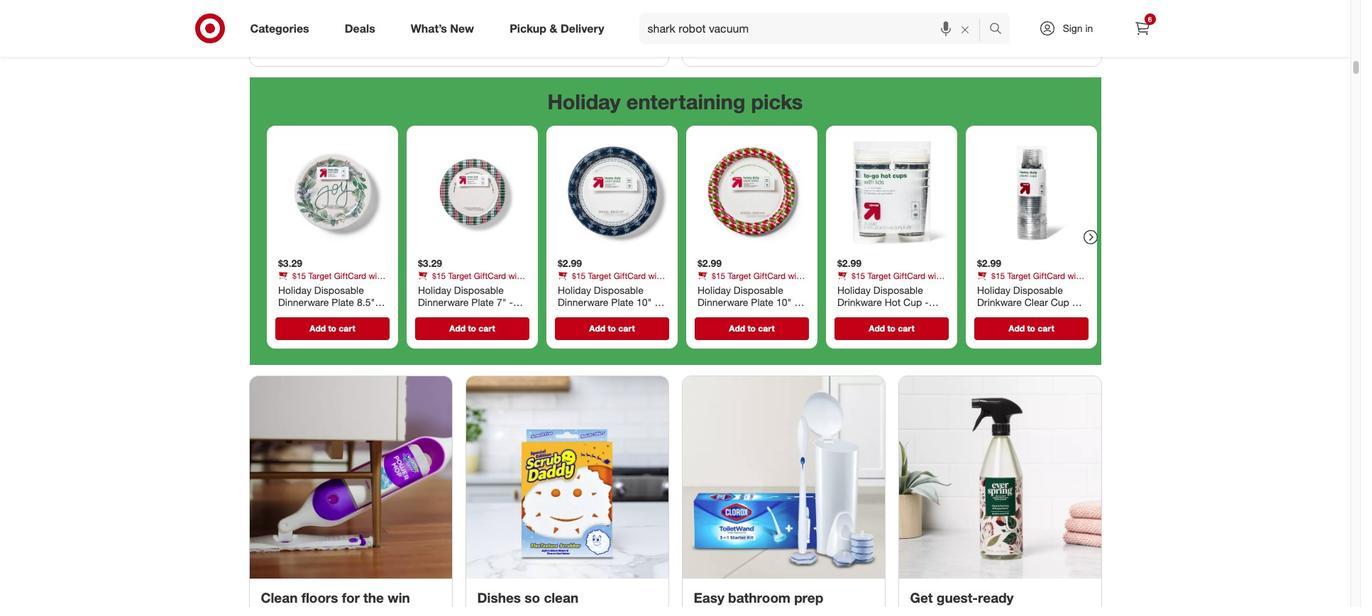 Task type: describe. For each thing, give the bounding box(es) containing it.
made
[[322, 18, 357, 35]]

to for enterprise
[[748, 323, 756, 333]]

up inside holiday disposable dinnerware plate 10" - enterprise geo - 20ct - up & up™
[[698, 321, 709, 333]]

with for holiday disposable drinkware hot cup - winter blues - 16oz/8ct - up & up™
[[928, 270, 944, 281]]

food
[[803, 37, 827, 51]]

purchase for holiday disposable dinnerware plate 8.5" - joy - 40ct - up & up™
[[337, 281, 372, 291]]

what's new
[[411, 21, 474, 35]]

holiday down a
[[548, 88, 621, 114]]

festive
[[719, 37, 752, 51]]

wrap
[[694, 18, 727, 35]]

16oz/8ct
[[903, 308, 942, 320]]

& inside "holiday disposable dinnerware plate 8.5" - joy - 40ct - up & up™"
[[346, 308, 352, 320]]

get
[[911, 590, 933, 606]]

with for holiday disposable dinnerware plate 10" - embroidered trees - 20ct - up & up™
[[648, 270, 664, 281]]

cart for holiday disposable dinnerware plate 7" - green plaid - 54ct - up & up™
[[478, 323, 495, 333]]

holiday for holiday disposable dinnerware plate 10" - embroidered trees - 20ct - up & up™
[[558, 284, 591, 296]]

40ct
[[303, 308, 322, 320]]

to for embroidered
[[608, 323, 616, 333]]

$50 for holiday disposable dinnerware plate 10" - enterprise geo - 20ct - up & up™
[[698, 281, 711, 291]]

target for green
[[448, 270, 471, 281]]

up inside 'wrap it up find festive & classic food storage for all your tasty leftovers.'
[[743, 18, 759, 35]]

home for holly
[[993, 281, 1015, 291]]

plate for -
[[331, 296, 354, 308]]

embroidered
[[558, 308, 616, 320]]

add to cart for embroidered
[[589, 323, 635, 333]]

add to cart for green
[[449, 323, 495, 333]]

6 link
[[1127, 13, 1159, 44]]

home for enterprise
[[714, 281, 735, 291]]

disposable
[[308, 37, 364, 51]]

dishes
[[478, 590, 521, 606]]

get guest-ready
[[911, 590, 1014, 606]]

up™ inside holiday disposable drinkware clear cup - holly - 18oz/30ct - up & up™
[[977, 321, 994, 333]]

easy bathroom prep link
[[683, 377, 885, 607]]

cart for holiday disposable dinnerware plate 10" - embroidered trees - 20ct - up & up™
[[618, 323, 635, 333]]

dinnerware for embroidered
[[558, 296, 609, 308]]

& inside holiday disposable dinnerware plate 10" - enterprise geo - 20ct - up & up™
[[712, 321, 718, 333]]

carousel region
[[250, 77, 1102, 377]]

add for enterprise
[[729, 323, 745, 333]]

discover
[[261, 37, 305, 51]]

disposable for green
[[454, 284, 504, 296]]

disposable for holly
[[1014, 284, 1063, 296]]

holiday disposable drinkware hot cup - winter blues - 16oz/8ct - up & up™
[[838, 284, 942, 333]]

& inside pickup & delivery link
[[550, 21, 558, 35]]

dinnerware for enterprise
[[698, 296, 748, 308]]

0 horizontal spatial for
[[342, 590, 360, 606]]

up™ for enterprise
[[721, 321, 737, 333]]

the
[[364, 590, 384, 606]]

holly
[[977, 308, 1000, 320]]

with for holiday disposable dinnerware plate 7" - green plaid - 54ct - up & up™
[[508, 270, 524, 281]]

plate for trees
[[611, 296, 634, 308]]

wrap it up find festive & classic food storage for all your tasty leftovers.
[[694, 18, 1001, 51]]

cart for holiday disposable dinnerware plate 10" - enterprise geo - 20ct - up & up™
[[758, 323, 775, 333]]

target for joy
[[308, 270, 332, 281]]

it
[[731, 18, 739, 35]]

cup for -
[[1051, 296, 1070, 308]]

add to cart button for winter
[[835, 317, 949, 340]]

& inside holiday disposable dinnerware plate 10" - embroidered trees - 20ct - up & up™
[[601, 321, 607, 333]]

care for green
[[458, 281, 474, 291]]

add to cart button for joy
[[275, 317, 389, 340]]

makes
[[442, 37, 476, 51]]

sign
[[1063, 22, 1083, 34]]

joy
[[278, 308, 293, 320]]

$50 for holiday disposable drinkware hot cup - winter blues - 16oz/8ct - up & up™
[[838, 281, 851, 291]]

what's
[[411, 21, 447, 35]]

pickup & delivery link
[[498, 13, 622, 44]]

giftcard for holiday disposable drinkware hot cup - winter blues - 16oz/8ct - up & up™
[[893, 270, 926, 281]]

up inside holiday disposable drinkware clear cup - holly - 18oz/30ct - up & up™
[[1063, 308, 1074, 320]]

6
[[1149, 15, 1153, 23]]

easy
[[361, 18, 391, 35]]

leftovers.
[[955, 37, 1001, 51]]

home for joy
[[294, 281, 316, 291]]

winter
[[838, 308, 866, 320]]

add for embroidered
[[589, 323, 605, 333]]

holiday disposable dinnerware plate 8.5" - joy - 40ct - up & up™
[[278, 284, 381, 320]]

purchase for holiday disposable drinkware hot cup - winter blues - 16oz/8ct - up & up™
[[896, 281, 932, 291]]

add for green
[[449, 323, 466, 333]]

purchase for holiday disposable drinkware clear cup - holly - 18oz/30ct - up & up™
[[1036, 281, 1072, 291]]

to for joy
[[328, 323, 336, 333]]

what's new link
[[399, 13, 492, 44]]

54ct
[[480, 308, 499, 320]]

find
[[694, 37, 716, 51]]

storage
[[830, 37, 868, 51]]

dishes so clean
[[478, 590, 579, 606]]

dinnerware for joy
[[278, 296, 329, 308]]

cup for 16oz/8ct
[[904, 296, 922, 308]]

holiday disposable dinnerware plate 7" - green plaid - 54ct - up & up™
[[418, 284, 520, 333]]

target for embroidered
[[588, 270, 611, 281]]

up inside holiday disposable dinnerware plate 7" - green plaid - 54ct - up & up™
[[508, 308, 520, 320]]

20ct for holiday disposable dinnerware plate 10" - enterprise geo - 20ct - up & up™
[[774, 308, 794, 320]]

$15 for holiday disposable dinnerware plate 10" - enterprise geo - 20ct - up & up™
[[712, 270, 726, 281]]

add to cart button for embroidered
[[555, 317, 669, 340]]

all
[[888, 37, 899, 51]]

in
[[1086, 22, 1094, 34]]

disposable for embroidered
[[594, 284, 644, 296]]

to for winter
[[888, 323, 896, 333]]

$3.29 for holiday disposable dinnerware plate 7" - green plaid - 54ct - up & up™
[[418, 257, 442, 269]]

to for green
[[468, 323, 476, 333]]

hot
[[885, 296, 901, 308]]

up™ inside "holiday disposable dinnerware plate 8.5" - joy - 40ct - up & up™"
[[355, 308, 372, 320]]

entertaining inside clean up made easy discover disposable tableware that makes holiday entertaining a breeze.
[[518, 37, 579, 51]]

target for winter
[[868, 270, 891, 281]]

get guest-ready link
[[899, 377, 1102, 607]]

add to cart button for green
[[415, 317, 529, 340]]

holiday for holiday disposable dinnerware plate 10" - enterprise geo - 20ct - up & up™
[[698, 284, 731, 296]]

$50 for holiday disposable drinkware clear cup - holly - 18oz/30ct - up & up™
[[977, 281, 991, 291]]

holiday disposable drinkware clear cup - holly - 18oz/30ct - up & up™
[[977, 284, 1083, 333]]

green
[[418, 308, 445, 320]]

drinkware for winter
[[838, 296, 882, 308]]

floors
[[302, 590, 338, 606]]

holiday disposable dinnerware plate 10" - embroidered trees - 20ct - up & up™
[[558, 284, 658, 333]]

so
[[525, 590, 540, 606]]

care for embroidered
[[598, 281, 614, 291]]

ready
[[979, 590, 1014, 606]]

dinnerware for green
[[418, 296, 469, 308]]

$15 target giftcard with $50 home care purchase for embroidered
[[558, 270, 664, 291]]

home for winter
[[854, 281, 875, 291]]

add to cart for enterprise
[[729, 323, 775, 333]]

bathroom
[[729, 590, 791, 606]]

search button
[[983, 13, 1017, 47]]

add for winter
[[869, 323, 885, 333]]

deals link
[[333, 13, 393, 44]]

holiday disposable dinnerware plate 10" - enterprise geo - 20ct - up & up™
[[698, 284, 800, 333]]

clean up made easy discover disposable tableware that makes holiday entertaining a breeze.
[[261, 18, 628, 51]]

with for holiday disposable drinkware clear cup - holly - 18oz/30ct - up & up™
[[1068, 270, 1084, 281]]

easy bathroom prep
[[694, 590, 824, 606]]

target for enterprise
[[728, 270, 751, 281]]

care for holly
[[1017, 281, 1034, 291]]

holiday disposable drinkware clear cup - holly - 18oz/30ct - up & up™ image
[[972, 131, 1092, 251]]



Task type: vqa. For each thing, say whether or not it's contained in the screenshot.
bottommost the Order Pickup Ready within 2 hours at Pinole Change store
no



Task type: locate. For each thing, give the bounding box(es) containing it.
categories
[[250, 21, 309, 35]]

1 vertical spatial for
[[342, 590, 360, 606]]

with up holiday disposable dinnerware plate 7" - green plaid - 54ct - up & up™
[[508, 270, 524, 281]]

$50 for holiday disposable dinnerware plate 10" - embroidered trees - 20ct - up & up™
[[558, 281, 571, 291]]

0 horizontal spatial cup
[[904, 296, 922, 308]]

disposable inside holiday disposable drinkware hot cup - winter blues - 16oz/8ct - up & up™
[[874, 284, 923, 296]]

holiday entertaining picks
[[548, 88, 803, 114]]

up™ inside holiday disposable drinkware hot cup - winter blues - 16oz/8ct - up & up™
[[867, 321, 884, 333]]

disposable inside "holiday disposable dinnerware plate 8.5" - joy - 40ct - up & up™"
[[314, 284, 364, 296]]

home up embroidered
[[574, 281, 595, 291]]

$15 target giftcard with $50 home care purchase up trees
[[558, 270, 664, 291]]

1 with from the left
[[369, 270, 384, 281]]

delivery
[[561, 21, 605, 35]]

giftcard up 7"
[[474, 270, 506, 281]]

3 dinnerware from the left
[[558, 296, 609, 308]]

2 to from the left
[[468, 323, 476, 333]]

home for green
[[434, 281, 456, 291]]

$50 for holiday disposable dinnerware plate 8.5" - joy - 40ct - up & up™
[[278, 281, 292, 291]]

clean for clean up made easy discover disposable tableware that makes holiday entertaining a breeze.
[[261, 18, 298, 35]]

8.5"
[[357, 296, 375, 308]]

cup inside holiday disposable drinkware hot cup - winter blues - 16oz/8ct - up & up™
[[904, 296, 922, 308]]

add to cart
[[309, 323, 355, 333], [449, 323, 495, 333], [589, 323, 635, 333], [729, 323, 775, 333], [869, 323, 915, 333], [1009, 323, 1055, 333]]

cart for holiday disposable dinnerware plate 8.5" - joy - 40ct - up & up™
[[339, 323, 355, 333]]

holiday disposable dinnerware plate 7" - green plaid - 54ct - up & up™ image
[[412, 131, 532, 251]]

target for holly
[[1008, 270, 1031, 281]]

tableware
[[367, 37, 416, 51]]

4 $50 from the left
[[698, 281, 711, 291]]

1 horizontal spatial cup
[[1051, 296, 1070, 308]]

holiday inside holiday disposable dinnerware plate 10" - embroidered trees - 20ct - up & up™
[[558, 284, 591, 296]]

disposable up 7"
[[454, 284, 504, 296]]

cart down geo
[[758, 323, 775, 333]]

1 horizontal spatial 10"
[[776, 296, 792, 308]]

plate for geo
[[751, 296, 774, 308]]

picks
[[752, 88, 803, 114]]

0 vertical spatial clean
[[261, 18, 298, 35]]

new
[[450, 21, 474, 35]]

1 vertical spatial entertaining
[[627, 88, 746, 114]]

dinnerware
[[278, 296, 329, 308], [418, 296, 469, 308], [558, 296, 609, 308], [698, 296, 748, 308]]

2 disposable from the left
[[454, 284, 504, 296]]

disposable up hot
[[874, 284, 923, 296]]

$15 target giftcard with $50 home care purchase up hot
[[838, 270, 944, 291]]

1 $15 from the left
[[292, 270, 306, 281]]

enterprise
[[698, 308, 743, 320]]

purchase up geo
[[757, 281, 792, 291]]

add to cart for holly
[[1009, 323, 1055, 333]]

3 add to cart button from the left
[[555, 317, 669, 340]]

$50 up winter
[[838, 281, 851, 291]]

up down enterprise
[[698, 321, 709, 333]]

10"
[[637, 296, 652, 308], [776, 296, 792, 308]]

& down enterprise
[[712, 321, 718, 333]]

dishes so clean link
[[466, 377, 669, 607]]

plaid
[[448, 308, 470, 320]]

1 10" from the left
[[637, 296, 652, 308]]

your
[[902, 37, 924, 51]]

clean
[[261, 18, 298, 35], [261, 590, 298, 606]]

giftcard for holiday disposable dinnerware plate 10" - enterprise geo - 20ct - up & up™
[[754, 270, 786, 281]]

& down embroidered
[[601, 321, 607, 333]]

plate
[[331, 296, 354, 308], [471, 296, 494, 308], [611, 296, 634, 308], [751, 296, 774, 308]]

2 drinkware from the left
[[977, 296, 1022, 308]]

$2.99 up embroidered
[[558, 257, 582, 269]]

dinnerware up green
[[418, 296, 469, 308]]

categories link
[[238, 13, 327, 44]]

add down plaid
[[449, 323, 466, 333]]

20ct for holiday disposable dinnerware plate 10" - embroidered trees - 20ct - up & up™
[[558, 321, 577, 333]]

5 care from the left
[[878, 281, 894, 291]]

2 cup from the left
[[1051, 296, 1070, 308]]

1 disposable from the left
[[314, 284, 364, 296]]

a
[[582, 37, 588, 51]]

3 target from the left
[[588, 270, 611, 281]]

plate for plaid
[[471, 296, 494, 308]]

blues
[[869, 308, 894, 320]]

pickup & delivery
[[510, 21, 605, 35]]

entertaining down find
[[627, 88, 746, 114]]

& inside holiday disposable drinkware hot cup - winter blues - 16oz/8ct - up & up™
[[858, 321, 865, 333]]

6 purchase from the left
[[1036, 281, 1072, 291]]

up inside "holiday disposable dinnerware plate 8.5" - joy - 40ct - up & up™"
[[332, 308, 343, 320]]

classic
[[766, 37, 800, 51]]

$3.29 for holiday disposable dinnerware plate 8.5" - joy - 40ct - up & up™
[[278, 257, 302, 269]]

giftcard
[[334, 270, 366, 281], [474, 270, 506, 281], [614, 270, 646, 281], [754, 270, 786, 281], [893, 270, 926, 281], [1033, 270, 1066, 281]]

up inside clean up made easy discover disposable tableware that makes holiday entertaining a breeze.
[[302, 18, 318, 35]]

holiday
[[479, 37, 515, 51]]

up right 18oz/30ct
[[1063, 308, 1074, 320]]

care for joy
[[318, 281, 335, 291]]

prep
[[795, 590, 824, 606]]

holiday for holiday disposable dinnerware plate 8.5" - joy - 40ct - up & up™
[[278, 284, 311, 296]]

$15 target giftcard with $50 home care purchase up plaid
[[418, 270, 524, 291]]

2 $50 from the left
[[418, 281, 432, 291]]

2 $15 target giftcard with $50 home care purchase from the left
[[418, 270, 524, 291]]

cup inside holiday disposable drinkware clear cup - holly - 18oz/30ct - up & up™
[[1051, 296, 1070, 308]]

& right 40ct
[[346, 308, 352, 320]]

& down green
[[418, 321, 424, 333]]

4 add to cart button from the left
[[695, 317, 809, 340]]

1 care from the left
[[318, 281, 335, 291]]

$50 for holiday disposable dinnerware plate 7" - green plaid - 54ct - up & up™
[[418, 281, 432, 291]]

cart down "holiday disposable dinnerware plate 8.5" - joy - 40ct - up & up™" at the left
[[339, 323, 355, 333]]

$15 target giftcard with $50 home care purchase for joy
[[278, 270, 384, 291]]

0 horizontal spatial $3.29
[[278, 257, 302, 269]]

up inside holiday disposable drinkware hot cup - winter blues - 16oz/8ct - up & up™
[[844, 321, 856, 333]]

5 add to cart from the left
[[869, 323, 915, 333]]

cart
[[339, 323, 355, 333], [478, 323, 495, 333], [618, 323, 635, 333], [758, 323, 775, 333], [898, 323, 915, 333], [1038, 323, 1055, 333]]

4 plate from the left
[[751, 296, 774, 308]]

1 horizontal spatial $3.29
[[418, 257, 442, 269]]

for left the
[[342, 590, 360, 606]]

1 add from the left
[[309, 323, 326, 333]]

drinkware
[[838, 296, 882, 308], [977, 296, 1022, 308]]

4 giftcard from the left
[[754, 270, 786, 281]]

dinnerware inside "holiday disposable dinnerware plate 8.5" - joy - 40ct - up & up™"
[[278, 296, 329, 308]]

$2.99 for holiday disposable drinkware hot cup - winter blues - 16oz/8ct - up & up™
[[838, 257, 862, 269]]

6 $15 target giftcard with $50 home care purchase from the left
[[977, 270, 1084, 291]]

dinnerware up embroidered
[[558, 296, 609, 308]]

6 disposable from the left
[[1014, 284, 1063, 296]]

$15 up holly
[[992, 270, 1005, 281]]

deals
[[345, 21, 375, 35]]

2 $15 from the left
[[432, 270, 446, 281]]

to down embroidered
[[608, 323, 616, 333]]

& down winter
[[858, 321, 865, 333]]

entertaining
[[518, 37, 579, 51], [627, 88, 746, 114]]

3 $15 from the left
[[572, 270, 586, 281]]

up right 40ct
[[332, 308, 343, 320]]

$15 target giftcard with $50 home care purchase for green
[[418, 270, 524, 291]]

$15 for holiday disposable drinkware hot cup - winter blues - 16oz/8ct - up & up™
[[852, 270, 865, 281]]

1 add to cart button from the left
[[275, 317, 389, 340]]

2 dinnerware from the left
[[418, 296, 469, 308]]

2 cart from the left
[[478, 323, 495, 333]]

3 $50 from the left
[[558, 281, 571, 291]]

purchase for holiday disposable dinnerware plate 7" - green plaid - 54ct - up & up™
[[477, 281, 512, 291]]

add to cart for joy
[[309, 323, 355, 333]]

clean inside clean up made easy discover disposable tableware that makes holiday entertaining a breeze.
[[261, 18, 298, 35]]

1 drinkware from the left
[[838, 296, 882, 308]]

$50 up holly
[[977, 281, 991, 291]]

10" inside holiday disposable dinnerware plate 10" - enterprise geo - 20ct - up & up™
[[776, 296, 792, 308]]

20ct right geo
[[774, 308, 794, 320]]

3 home from the left
[[574, 281, 595, 291]]

dinnerware inside holiday disposable dinnerware plate 10" - embroidered trees - 20ct - up & up™
[[558, 296, 609, 308]]

$15 for holiday disposable dinnerware plate 8.5" - joy - 40ct - up & up™
[[292, 270, 306, 281]]

holiday
[[548, 88, 621, 114], [278, 284, 311, 296], [418, 284, 451, 296], [558, 284, 591, 296], [698, 284, 731, 296], [838, 284, 871, 296], [977, 284, 1011, 296]]

care up clear
[[1017, 281, 1034, 291]]

6 $15 from the left
[[992, 270, 1005, 281]]

holiday for holiday disposable dinnerware plate 7" - green plaid - 54ct - up & up™
[[418, 284, 451, 296]]

1 cup from the left
[[904, 296, 922, 308]]

& right 18oz/30ct
[[1077, 308, 1083, 320]]

1 clean from the top
[[261, 18, 298, 35]]

target up holiday disposable dinnerware plate 10" - embroidered trees - 20ct - up & up™
[[588, 270, 611, 281]]

home up winter
[[854, 281, 875, 291]]

2 add to cart button from the left
[[415, 317, 529, 340]]

0 vertical spatial entertaining
[[518, 37, 579, 51]]

holiday inside holiday disposable dinnerware plate 10" - enterprise geo - 20ct - up & up™
[[698, 284, 731, 296]]

1 $15 target giftcard with $50 home care purchase from the left
[[278, 270, 384, 291]]

4 with from the left
[[788, 270, 804, 281]]

1 cart from the left
[[339, 323, 355, 333]]

20ct down embroidered
[[558, 321, 577, 333]]

home for embroidered
[[574, 281, 595, 291]]

add down 18oz/30ct
[[1009, 323, 1025, 333]]

4 target from the left
[[728, 270, 751, 281]]

2 10" from the left
[[776, 296, 792, 308]]

3 to from the left
[[608, 323, 616, 333]]

tasty
[[927, 37, 952, 51]]

4 $15 from the left
[[712, 270, 726, 281]]

add to cart down geo
[[729, 323, 775, 333]]

1 horizontal spatial entertaining
[[627, 88, 746, 114]]

1 giftcard from the left
[[334, 270, 366, 281]]

home
[[294, 281, 316, 291], [434, 281, 456, 291], [574, 281, 595, 291], [714, 281, 735, 291], [854, 281, 875, 291], [993, 281, 1015, 291]]

holiday inside holiday disposable drinkware hot cup - winter blues - 16oz/8ct - up & up™
[[838, 284, 871, 296]]

3 giftcard from the left
[[614, 270, 646, 281]]

10" for trees
[[637, 296, 652, 308]]

1 horizontal spatial 20ct
[[774, 308, 794, 320]]

0 horizontal spatial 10"
[[637, 296, 652, 308]]

add to cart for winter
[[869, 323, 915, 333]]

10" for geo
[[776, 296, 792, 308]]

drinkware for holly
[[977, 296, 1022, 308]]

$15 up embroidered
[[572, 270, 586, 281]]

target up hot
[[868, 270, 891, 281]]

$15 for holiday disposable drinkware clear cup - holly - 18oz/30ct - up & up™
[[992, 270, 1005, 281]]

up™ down holly
[[977, 321, 994, 333]]

5 to from the left
[[888, 323, 896, 333]]

plate left 8.5"
[[331, 296, 354, 308]]

3 care from the left
[[598, 281, 614, 291]]

up™ down 8.5"
[[355, 308, 372, 320]]

3 plate from the left
[[611, 296, 634, 308]]

1 horizontal spatial for
[[871, 37, 885, 51]]

up™ for green
[[427, 321, 444, 333]]

0 horizontal spatial 20ct
[[558, 321, 577, 333]]

search
[[983, 22, 1017, 37]]

geo
[[746, 308, 765, 320]]

plate inside "holiday disposable dinnerware plate 8.5" - joy - 40ct - up & up™"
[[331, 296, 354, 308]]

3 cart from the left
[[618, 323, 635, 333]]

cup right clear
[[1051, 296, 1070, 308]]

holiday up "joy"
[[278, 284, 311, 296]]

sign in
[[1063, 22, 1094, 34]]

clean for clean floors for the win
[[261, 590, 298, 606]]

$2.99 for holiday disposable drinkware clear cup - holly - 18oz/30ct - up & up™
[[977, 257, 1002, 269]]

up left the made on the left top of the page
[[302, 18, 318, 35]]

add for joy
[[309, 323, 326, 333]]

$2.99
[[558, 257, 582, 269], [698, 257, 722, 269], [838, 257, 862, 269], [977, 257, 1002, 269]]

$15 for holiday disposable dinnerware plate 10" - embroidered trees - 20ct - up & up™
[[572, 270, 586, 281]]

4 to from the left
[[748, 323, 756, 333]]

5 $15 target giftcard with $50 home care purchase from the left
[[838, 270, 944, 291]]

add to cart down blues
[[869, 323, 915, 333]]

up right it
[[743, 18, 759, 35]]

4 $15 target giftcard with $50 home care purchase from the left
[[698, 270, 804, 291]]

holiday disposable dinnerware plate 10" - embroidered trees - 20ct - up & up™ image
[[552, 131, 672, 251]]

5 target from the left
[[868, 270, 891, 281]]

care
[[318, 281, 335, 291], [458, 281, 474, 291], [598, 281, 614, 291], [738, 281, 754, 291], [878, 281, 894, 291], [1017, 281, 1034, 291]]

up™ inside holiday disposable dinnerware plate 10" - embroidered trees - 20ct - up & up™
[[610, 321, 627, 333]]

cart for holiday disposable drinkware clear cup - holly - 18oz/30ct - up & up™
[[1038, 323, 1055, 333]]

guest-
[[937, 590, 979, 606]]

$50 up embroidered
[[558, 281, 571, 291]]

7"
[[497, 296, 506, 308]]

plate up '54ct'
[[471, 296, 494, 308]]

0 vertical spatial for
[[871, 37, 885, 51]]

$15 target giftcard with $50 home care purchase for winter
[[838, 270, 944, 291]]

1 purchase from the left
[[337, 281, 372, 291]]

&
[[550, 21, 558, 35], [755, 37, 762, 51], [346, 308, 352, 320], [1077, 308, 1083, 320], [418, 321, 424, 333], [601, 321, 607, 333], [712, 321, 718, 333], [858, 321, 865, 333]]

to down blues
[[888, 323, 896, 333]]

3 disposable from the left
[[594, 284, 644, 296]]

cart down trees
[[618, 323, 635, 333]]

4 $2.99 from the left
[[977, 257, 1002, 269]]

What can we help you find? suggestions appear below search field
[[639, 13, 993, 44]]

up inside holiday disposable dinnerware plate 10" - embroidered trees - 20ct - up & up™
[[587, 321, 598, 333]]

giftcard up 8.5"
[[334, 270, 366, 281]]

cart down '54ct'
[[478, 323, 495, 333]]

$50 up enterprise
[[698, 281, 711, 291]]

$15 target giftcard with $50 home care purchase for holly
[[977, 270, 1084, 291]]

home up enterprise
[[714, 281, 735, 291]]

2 clean from the top
[[261, 590, 298, 606]]

to
[[328, 323, 336, 333], [468, 323, 476, 333], [608, 323, 616, 333], [748, 323, 756, 333], [888, 323, 896, 333], [1027, 323, 1036, 333]]

2 add from the left
[[449, 323, 466, 333]]

holiday for holiday disposable drinkware clear cup - holly - 18oz/30ct - up & up™
[[977, 284, 1011, 296]]

cart for holiday disposable drinkware hot cup - winter blues - 16oz/8ct - up & up™
[[898, 323, 915, 333]]

3 purchase from the left
[[617, 281, 652, 291]]

$15 target giftcard with $50 home care purchase
[[278, 270, 384, 291], [418, 270, 524, 291], [558, 270, 664, 291], [698, 270, 804, 291], [838, 270, 944, 291], [977, 270, 1084, 291]]

target up "holiday disposable dinnerware plate 8.5" - joy - 40ct - up & up™" at the left
[[308, 270, 332, 281]]

that
[[420, 37, 439, 51]]

giftcard up hot
[[893, 270, 926, 281]]

4 care from the left
[[738, 281, 754, 291]]

5 home from the left
[[854, 281, 875, 291]]

disposable inside holiday disposable dinnerware plate 10" - embroidered trees - 20ct - up & up™
[[594, 284, 644, 296]]

add down 40ct
[[309, 323, 326, 333]]

pickup
[[510, 21, 547, 35]]

4 home from the left
[[714, 281, 735, 291]]

plate inside holiday disposable dinnerware plate 7" - green plaid - 54ct - up & up™
[[471, 296, 494, 308]]

$15
[[292, 270, 306, 281], [432, 270, 446, 281], [572, 270, 586, 281], [712, 270, 726, 281], [852, 270, 865, 281], [992, 270, 1005, 281]]

holiday inside holiday disposable drinkware clear cup - holly - 18oz/30ct - up & up™
[[977, 284, 1011, 296]]

5 giftcard from the left
[[893, 270, 926, 281]]

disposable inside holiday disposable dinnerware plate 7" - green plaid - 54ct - up & up™
[[454, 284, 504, 296]]

cart down 18oz/30ct
[[1038, 323, 1055, 333]]

cup up '16oz/8ct'
[[904, 296, 922, 308]]

5 with from the left
[[928, 270, 944, 281]]

$2.99 for holiday disposable dinnerware plate 10" - enterprise geo - 20ct - up & up™
[[698, 257, 722, 269]]

0 horizontal spatial entertaining
[[518, 37, 579, 51]]

1 home from the left
[[294, 281, 316, 291]]

clean floors for the win
[[261, 590, 410, 606]]

$15 up winter
[[852, 270, 865, 281]]

$50 up green
[[418, 281, 432, 291]]

giftcard for holiday disposable dinnerware plate 7" - green plaid - 54ct - up & up™
[[474, 270, 506, 281]]

dinnerware up enterprise
[[698, 296, 748, 308]]

clear
[[1025, 296, 1048, 308]]

5 cart from the left
[[898, 323, 915, 333]]

clean inside clean floors for the win link
[[261, 590, 298, 606]]

plate inside holiday disposable dinnerware plate 10" - embroidered trees - 20ct - up & up™
[[611, 296, 634, 308]]

20ct inside holiday disposable dinnerware plate 10" - enterprise geo - 20ct - up & up™
[[774, 308, 794, 320]]

up™ down blues
[[867, 321, 884, 333]]

6 add to cart button from the left
[[975, 317, 1089, 340]]

disposable up 8.5"
[[314, 284, 364, 296]]

sign in link
[[1027, 13, 1116, 44]]

with for holiday disposable dinnerware plate 8.5" - joy - 40ct - up & up™
[[369, 270, 384, 281]]

2 target from the left
[[448, 270, 471, 281]]

add down embroidered
[[589, 323, 605, 333]]

home up holly
[[993, 281, 1015, 291]]

4 dinnerware from the left
[[698, 296, 748, 308]]

to down 18oz/30ct
[[1027, 323, 1036, 333]]

5 purchase from the left
[[896, 281, 932, 291]]

giftcard for holiday disposable dinnerware plate 10" - embroidered trees - 20ct - up & up™
[[614, 270, 646, 281]]

with up 8.5"
[[369, 270, 384, 281]]

clean up discover
[[261, 18, 298, 35]]

purchase for holiday disposable dinnerware plate 10" - enterprise geo - 20ct - up & up™
[[757, 281, 792, 291]]

holiday for holiday disposable drinkware hot cup - winter blues - 16oz/8ct - up & up™
[[838, 284, 871, 296]]

18oz/30ct
[[1009, 308, 1053, 320]]

easy
[[694, 590, 725, 606]]

up down winter
[[844, 321, 856, 333]]

plate inside holiday disposable dinnerware plate 10" - enterprise geo - 20ct - up & up™
[[751, 296, 774, 308]]

up™ inside holiday disposable dinnerware plate 7" - green plaid - 54ct - up & up™
[[427, 321, 444, 333]]

holiday disposable dinnerware plate 8.5" - joy - 40ct - up & up™ image
[[272, 131, 392, 251]]

holiday disposable drinkware hot cup - winter blues - 16oz/8ct - up & up™ image
[[832, 131, 952, 251]]

giftcard up trees
[[614, 270, 646, 281]]

drinkware inside holiday disposable drinkware clear cup - holly - 18oz/30ct - up & up™
[[977, 296, 1022, 308]]

entertaining inside carousel region
[[627, 88, 746, 114]]

6 giftcard from the left
[[1033, 270, 1066, 281]]

add
[[309, 323, 326, 333], [449, 323, 466, 333], [589, 323, 605, 333], [729, 323, 745, 333], [869, 323, 885, 333], [1009, 323, 1025, 333]]

6 with from the left
[[1068, 270, 1084, 281]]

-
[[378, 296, 381, 308], [509, 296, 513, 308], [655, 296, 658, 308], [794, 296, 798, 308], [925, 296, 929, 308], [1072, 296, 1076, 308], [296, 308, 300, 320], [325, 308, 329, 320], [473, 308, 477, 320], [502, 308, 506, 320], [645, 308, 648, 320], [768, 308, 771, 320], [796, 308, 800, 320], [897, 308, 901, 320], [1002, 308, 1006, 320], [1056, 308, 1060, 320], [580, 321, 584, 333], [838, 321, 841, 333]]

holiday up winter
[[838, 284, 871, 296]]

care for enterprise
[[738, 281, 754, 291]]

with for holiday disposable dinnerware plate 10" - enterprise geo - 20ct - up & up™
[[788, 270, 804, 281]]

2 plate from the left
[[471, 296, 494, 308]]

breeze.
[[591, 37, 628, 51]]

& inside 'wrap it up find festive & classic food storage for all your tasty leftovers.'
[[755, 37, 762, 51]]

1 target from the left
[[308, 270, 332, 281]]

disposable inside holiday disposable dinnerware plate 10" - enterprise geo - 20ct - up & up™
[[734, 284, 783, 296]]

add to cart button
[[275, 317, 389, 340], [415, 317, 529, 340], [555, 317, 669, 340], [695, 317, 809, 340], [835, 317, 949, 340], [975, 317, 1089, 340]]

to for holly
[[1027, 323, 1036, 333]]

6 cart from the left
[[1038, 323, 1055, 333]]

1 $50 from the left
[[278, 281, 292, 291]]

$15 up enterprise
[[712, 270, 726, 281]]

up right '54ct'
[[508, 308, 520, 320]]

1 plate from the left
[[331, 296, 354, 308]]

6 add to cart from the left
[[1009, 323, 1055, 333]]

6 home from the left
[[993, 281, 1015, 291]]

2 home from the left
[[434, 281, 456, 291]]

3 add to cart from the left
[[589, 323, 635, 333]]

target up clear
[[1008, 270, 1031, 281]]

$15 target giftcard with $50 home care purchase up geo
[[698, 270, 804, 291]]

& inside holiday disposable drinkware clear cup - holly - 18oz/30ct - up & up™
[[1077, 308, 1083, 320]]

4 add to cart from the left
[[729, 323, 775, 333]]

purchase for holiday disposable dinnerware plate 10" - embroidered trees - 20ct - up & up™
[[617, 281, 652, 291]]

up™
[[355, 308, 372, 320], [427, 321, 444, 333], [610, 321, 627, 333], [721, 321, 737, 333], [867, 321, 884, 333], [977, 321, 994, 333]]

up™ for embroidered
[[610, 321, 627, 333]]

purchase up clear
[[1036, 281, 1072, 291]]

4 cart from the left
[[758, 323, 775, 333]]

with up holiday disposable dinnerware plate 10" - embroidered trees - 20ct - up & up™
[[648, 270, 664, 281]]

& right 'festive'
[[755, 37, 762, 51]]

$15 for holiday disposable dinnerware plate 7" - green plaid - 54ct - up & up™
[[432, 270, 446, 281]]

5 $50 from the left
[[838, 281, 851, 291]]

dinnerware inside holiday disposable dinnerware plate 10" - enterprise geo - 20ct - up & up™
[[698, 296, 748, 308]]

$2.99 for holiday disposable dinnerware plate 10" - embroidered trees - 20ct - up & up™
[[558, 257, 582, 269]]

1 $2.99 from the left
[[558, 257, 582, 269]]

2 add to cart from the left
[[449, 323, 495, 333]]

disposable for enterprise
[[734, 284, 783, 296]]

0 horizontal spatial drinkware
[[838, 296, 882, 308]]

$50
[[278, 281, 292, 291], [418, 281, 432, 291], [558, 281, 571, 291], [698, 281, 711, 291], [838, 281, 851, 291], [977, 281, 991, 291]]

up™ down enterprise
[[721, 321, 737, 333]]

clean left floors
[[261, 590, 298, 606]]

up™ inside holiday disposable dinnerware plate 10" - enterprise geo - 20ct - up & up™
[[721, 321, 737, 333]]

to down "holiday disposable dinnerware plate 8.5" - joy - 40ct - up & up™" at the left
[[328, 323, 336, 333]]

& right pickup
[[550, 21, 558, 35]]

care up hot
[[878, 281, 894, 291]]

6 target from the left
[[1008, 270, 1031, 281]]

for left all
[[871, 37, 885, 51]]

1 to from the left
[[328, 323, 336, 333]]

up™ down trees
[[610, 321, 627, 333]]

1 add to cart from the left
[[309, 323, 355, 333]]

clean
[[544, 590, 579, 606]]

disposable for joy
[[314, 284, 364, 296]]

holiday inside holiday disposable dinnerware plate 7" - green plaid - 54ct - up & up™
[[418, 284, 451, 296]]

to down plaid
[[468, 323, 476, 333]]

4 add from the left
[[729, 323, 745, 333]]

add to cart button for holly
[[975, 317, 1089, 340]]

1 vertical spatial clean
[[261, 590, 298, 606]]

disposable for winter
[[874, 284, 923, 296]]

care up embroidered
[[598, 281, 614, 291]]

holiday up embroidered
[[558, 284, 591, 296]]

add to cart button for enterprise
[[695, 317, 809, 340]]

5 add from the left
[[869, 323, 885, 333]]

home up 40ct
[[294, 281, 316, 291]]

clean floors for the win link
[[250, 377, 452, 607]]

giftcard for holiday disposable dinnerware plate 8.5" - joy - 40ct - up & up™
[[334, 270, 366, 281]]

holiday inside "holiday disposable dinnerware plate 8.5" - joy - 40ct - up & up™"
[[278, 284, 311, 296]]

1 dinnerware from the left
[[278, 296, 329, 308]]

drinkware inside holiday disposable drinkware hot cup - winter blues - 16oz/8ct - up & up™
[[838, 296, 882, 308]]

up™ for winter
[[867, 321, 884, 333]]

$15 target giftcard with $50 home care purchase for enterprise
[[698, 270, 804, 291]]

holiday up holly
[[977, 284, 1011, 296]]

disposable inside holiday disposable drinkware clear cup - holly - 18oz/30ct - up & up™
[[1014, 284, 1063, 296]]

for inside 'wrap it up find festive & classic food storage for all your tasty leftovers.'
[[871, 37, 885, 51]]

dinnerware inside holiday disposable dinnerware plate 7" - green plaid - 54ct - up & up™
[[418, 296, 469, 308]]

cup
[[904, 296, 922, 308], [1051, 296, 1070, 308]]

trees
[[618, 308, 642, 320]]

6 to from the left
[[1027, 323, 1036, 333]]

$15 up green
[[432, 270, 446, 281]]

entertaining down pickup & delivery
[[518, 37, 579, 51]]

3 add from the left
[[589, 323, 605, 333]]

home up green
[[434, 281, 456, 291]]

1 horizontal spatial drinkware
[[977, 296, 1022, 308]]

10" inside holiday disposable dinnerware plate 10" - embroidered trees - 20ct - up & up™
[[637, 296, 652, 308]]

5 disposable from the left
[[874, 284, 923, 296]]

5 add to cart button from the left
[[835, 317, 949, 340]]

4 disposable from the left
[[734, 284, 783, 296]]

$3.29 up "joy"
[[278, 257, 302, 269]]

3 $2.99 from the left
[[838, 257, 862, 269]]

& inside holiday disposable dinnerware plate 7" - green plaid - 54ct - up & up™
[[418, 321, 424, 333]]

$3.29 up green
[[418, 257, 442, 269]]

6 $50 from the left
[[977, 281, 991, 291]]

20ct inside holiday disposable dinnerware plate 10" - embroidered trees - 20ct - up & up™
[[558, 321, 577, 333]]

$15 target giftcard with $50 home care purchase up 40ct
[[278, 270, 384, 291]]

2 purchase from the left
[[477, 281, 512, 291]]

cart down '16oz/8ct'
[[898, 323, 915, 333]]

win
[[388, 590, 410, 606]]

holiday disposable dinnerware plate 10" - enterprise geo - 20ct - up & up™ image
[[692, 131, 812, 251]]



